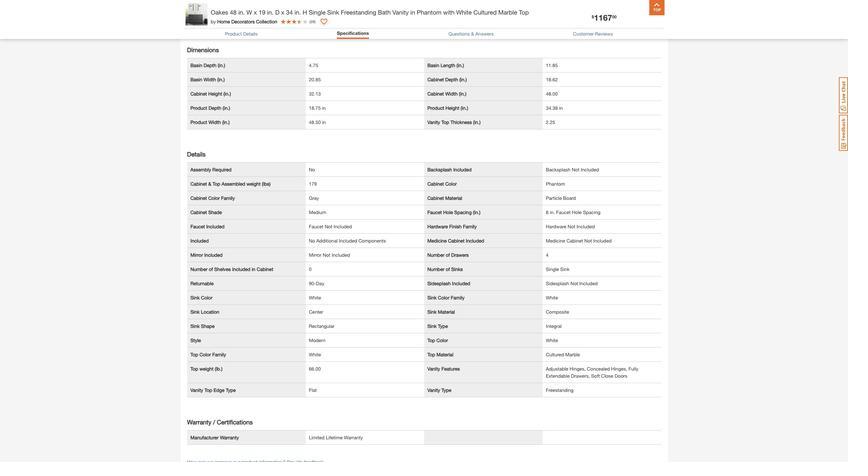Task type: locate. For each thing, give the bounding box(es) containing it.
details up assembly
[[187, 150, 206, 158]]

composite
[[546, 309, 569, 315]]

0 horizontal spatial details
[[187, 150, 206, 158]]

in. up ing
[[498, 0, 506, 3]]

color up top material
[[437, 337, 448, 343]]

& for top
[[208, 181, 211, 187]]

medicine up number of drawers
[[428, 238, 447, 244]]

2 see similar items from the left
[[404, 10, 441, 16]]

in for 34.38 in
[[559, 105, 563, 111]]

sink for sink color family
[[428, 295, 437, 300]]

(in.) up cabinet height (in.)
[[217, 77, 225, 82]]

no for no
[[309, 167, 315, 172]]

backsplash
[[428, 167, 452, 172], [546, 167, 571, 172]]

see similar items for first see similar items link from the left
[[318, 10, 354, 16]]

1 horizontal spatial x
[[281, 8, 285, 16]]

hole left spac at the top of the page
[[534, 0, 550, 3]]

(in.) for cabinet height (in.)
[[224, 91, 231, 97]]

hardware not included
[[546, 224, 595, 229]]

weight left (lb.)
[[200, 366, 214, 372]]

sidesplash for sidesplash not included
[[546, 280, 569, 286]]

0 horizontal spatial backsplash
[[428, 167, 452, 172]]

sink for sink type
[[428, 323, 437, 329]]

specifications button
[[337, 30, 369, 37], [337, 30, 369, 36]]

type for rectangular
[[438, 323, 448, 329]]

1 vertical spatial cultured
[[546, 352, 564, 357]]

warranty right lifetime
[[344, 435, 363, 440]]

2 horizontal spatial similar
[[587, 10, 602, 16]]

1 horizontal spatial items
[[430, 10, 441, 16]]

8
[[491, 0, 496, 3], [546, 209, 549, 215]]

19
[[259, 8, 266, 16]]

height
[[208, 91, 222, 97], [446, 105, 460, 111]]

1 horizontal spatial weight
[[247, 181, 261, 187]]

see similar items up 'display' image
[[318, 10, 354, 16]]

1 backsplash from the left
[[428, 167, 452, 172]]

(in.) for product depth (in.)
[[223, 105, 230, 111]]

2 mirror from the left
[[309, 252, 322, 258]]

depth for product
[[209, 105, 221, 111]]

1 horizontal spatial medicine
[[546, 238, 566, 244]]

& left answers
[[471, 31, 474, 37]]

20.85
[[309, 77, 321, 82]]

medicine cabinet included
[[428, 238, 484, 244]]

1 horizontal spatial similar
[[414, 10, 428, 16]]

8 for 8 in. faucet hole spacing
[[546, 209, 549, 215]]

1 vertical spatial freestanding
[[546, 387, 574, 393]]

1 horizontal spatial see similar items
[[404, 10, 441, 16]]

2 see similar items link from the left
[[404, 0, 484, 16]]

vanity for 66.00
[[428, 366, 440, 372]]

display image
[[321, 19, 328, 25]]

in for 48.50 in
[[322, 119, 326, 125]]

hole
[[534, 0, 550, 3], [443, 209, 453, 215], [572, 209, 582, 215]]

18.75
[[309, 105, 321, 111]]

color for sink color
[[201, 295, 213, 300]]

cabinet width (in.)
[[428, 91, 467, 97]]

& for answers
[[471, 31, 474, 37]]

single down 4 at bottom
[[546, 266, 559, 272]]

1 no from the top
[[309, 167, 315, 172]]

material down sink color family
[[438, 309, 455, 315]]

sink for sink color
[[191, 295, 200, 300]]

backsplash up cabinet color
[[428, 167, 452, 172]]

0 vertical spatial freestanding
[[341, 8, 376, 16]]

see similar items link up the reviews
[[578, 0, 658, 16]]

see similar items link up specifications
[[318, 0, 398, 16]]

0 horizontal spatial height
[[208, 91, 222, 97]]

height for cabinet
[[208, 91, 222, 97]]

2 horizontal spatial warranty
[[344, 435, 363, 440]]

2 spacing from the left
[[583, 209, 601, 215]]

1 vertical spatial width
[[445, 91, 458, 97]]

2 items from the left
[[430, 10, 441, 16]]

color up the 'top weight (lb.)'
[[200, 352, 211, 357]]

1 horizontal spatial hardware
[[546, 224, 567, 229]]

sidesplash down single sink
[[546, 280, 569, 286]]

(in.) up product depth (in.)
[[224, 91, 231, 97]]

home
[[217, 18, 230, 24]]

1 medicine from the left
[[428, 238, 447, 244]]

sink up top color at the bottom
[[428, 323, 437, 329]]

faucet not included
[[309, 224, 352, 229]]

material for cabinet material
[[445, 195, 462, 201]]

in right 18.75 at the left of page
[[322, 105, 326, 111]]

number down number of drawers
[[428, 266, 445, 272]]

not for hardware not included
[[568, 224, 576, 229]]

cabinet color family
[[191, 195, 235, 201]]

1 vertical spatial phantom
[[546, 181, 565, 187]]

90-
[[309, 280, 316, 286]]

top button
[[649, 0, 665, 15]]

1 spacing from the left
[[455, 209, 472, 215]]

vanity
[[393, 8, 409, 16], [428, 119, 440, 125], [428, 366, 440, 372], [191, 387, 203, 393], [428, 387, 440, 393]]

in
[[411, 8, 415, 16], [322, 105, 326, 111], [559, 105, 563, 111], [322, 119, 326, 125], [252, 266, 256, 272]]

0 horizontal spatial x
[[254, 8, 257, 16]]

2 see from the left
[[404, 10, 413, 16]]

see for second see similar items link from right
[[404, 10, 413, 16]]

family down the cabinet & top assembled weight (lbs)
[[221, 195, 235, 201]]

depth
[[204, 62, 217, 68], [445, 77, 458, 82], [209, 105, 221, 111]]

color for sink color family
[[438, 295, 450, 300]]

1 horizontal spatial height
[[446, 105, 460, 111]]

questions & answers button
[[449, 31, 494, 37], [449, 31, 494, 37]]

similar left with
[[414, 10, 428, 16]]

0 horizontal spatial hardware
[[428, 224, 448, 229]]

66.00
[[309, 366, 321, 372]]

179
[[309, 181, 317, 187]]

1 sidesplash from the left
[[428, 280, 451, 286]]

0 horizontal spatial similar
[[327, 10, 341, 16]]

1 horizontal spatial backsplash
[[546, 167, 571, 172]]

oakes 48 in. w x 19 in. d x 34 in. h single sink freestanding bath vanity in phantom with white cultured marble top
[[211, 8, 529, 16]]

2 hardware from the left
[[546, 224, 567, 229]]

0 vertical spatial material
[[445, 195, 462, 201]]

see for first see similar items link from the left
[[318, 10, 326, 16]]

34.38 in
[[546, 105, 563, 111]]

x
[[254, 8, 257, 16], [281, 8, 285, 16]]

3 items from the left
[[603, 10, 615, 16]]

0 horizontal spatial see similar items link
[[318, 0, 398, 16]]

(in.) up thickness
[[461, 105, 468, 111]]

warranty left '/'
[[187, 418, 212, 426]]

(in.) down product depth (in.)
[[222, 119, 230, 125]]

sink for sink location
[[191, 309, 200, 315]]

top right ing
[[519, 8, 529, 16]]

number for number of shelves included in cabinet
[[191, 266, 208, 272]]

8 down particle
[[546, 209, 549, 215]]

18.62
[[546, 77, 558, 82]]

1 vertical spatial marble
[[566, 352, 580, 357]]

hole for 8 in. faucet hole spacing
[[572, 209, 582, 215]]

48.50
[[309, 119, 321, 125]]

vanity for flat
[[428, 387, 440, 393]]

0 horizontal spatial sidesplash
[[428, 280, 451, 286]]

34
[[286, 8, 293, 16]]

medicine for medicine cabinet included
[[428, 238, 447, 244]]

not for backsplash not included
[[572, 167, 580, 172]]

1 horizontal spatial freestanding
[[546, 387, 574, 393]]

top
[[519, 8, 529, 16], [442, 119, 449, 125], [213, 181, 220, 187], [428, 337, 435, 343], [191, 352, 198, 357], [428, 352, 435, 357], [191, 366, 198, 372], [205, 387, 212, 393]]

(in.) down cabinet height (in.)
[[223, 105, 230, 111]]

of for sinks
[[446, 266, 450, 272]]

1 horizontal spatial single
[[546, 266, 559, 272]]

1 see similar items from the left
[[318, 10, 354, 16]]

top left 'edge'
[[205, 387, 212, 393]]

1167
[[594, 13, 612, 22]]

ing
[[491, 5, 502, 15]]

2 vertical spatial width
[[209, 119, 221, 125]]

vanity type
[[428, 387, 452, 393]]

x right d
[[281, 8, 285, 16]]

in. left w
[[238, 8, 245, 16]]

1 items from the left
[[343, 10, 354, 16]]

sidesplash
[[428, 280, 451, 286], [546, 280, 569, 286]]

spacing up finish
[[455, 209, 472, 215]]

sink up sink material
[[428, 295, 437, 300]]

sink up 'display' image
[[327, 8, 339, 16]]

(in.) for product width (in.)
[[222, 119, 230, 125]]

34.38
[[546, 105, 558, 111]]

width up 'product height (in.)'
[[445, 91, 458, 97]]

similar up 'display' image
[[327, 10, 341, 16]]

cabinet & top assembled weight (lbs)
[[191, 181, 271, 187]]

medicine cabinet not included
[[546, 238, 612, 244]]

0 horizontal spatial single
[[309, 8, 326, 16]]

board
[[563, 195, 576, 201]]

0 vertical spatial no
[[309, 167, 315, 172]]

& down assembly required
[[208, 181, 211, 187]]

1 horizontal spatial hinges,
[[611, 366, 628, 372]]

3 see similar items link from the left
[[578, 0, 658, 16]]

details down by home decorators collection
[[243, 31, 258, 37]]

0 horizontal spatial 8
[[491, 0, 496, 3]]

2 vertical spatial depth
[[209, 105, 221, 111]]

0 horizontal spatial hinges,
[[570, 366, 586, 372]]

1 see from the left
[[318, 10, 326, 16]]

number up number of sinks at right
[[428, 252, 445, 258]]

basin depth (in.)
[[191, 62, 225, 68]]

1 similar from the left
[[327, 10, 341, 16]]

(in.) right length
[[457, 62, 464, 68]]

items
[[343, 10, 354, 16], [430, 10, 441, 16], [603, 10, 615, 16]]

not for mirror not included
[[323, 252, 331, 258]]

1 horizontal spatial hole
[[534, 0, 550, 3]]

sidesplash not included
[[546, 280, 598, 286]]

cabinet for cabinet color family
[[191, 195, 207, 201]]

8 inside 8 in. faucet hole spac ing
[[491, 0, 496, 3]]

4
[[546, 252, 549, 258]]

color
[[445, 181, 457, 187], [208, 195, 220, 201], [201, 295, 213, 300], [438, 295, 450, 300], [437, 337, 448, 343], [200, 352, 211, 357]]

depth down length
[[445, 77, 458, 82]]

width for cabinet
[[445, 91, 458, 97]]

height up 'vanity top thickness (in.)'
[[446, 105, 460, 111]]

dimensions
[[187, 46, 219, 54]]

$
[[592, 14, 594, 19]]

faucet
[[508, 0, 532, 3], [428, 209, 442, 215], [556, 209, 571, 215], [191, 224, 205, 229], [309, 224, 324, 229]]

1 horizontal spatial marble
[[566, 352, 580, 357]]

18.75 in
[[309, 105, 326, 111]]

phantom up particle
[[546, 181, 565, 187]]

cabinet for cabinet height (in.)
[[191, 91, 207, 97]]

mirror not included
[[309, 252, 350, 258]]

0 vertical spatial &
[[471, 31, 474, 37]]

weight left (lbs)
[[247, 181, 261, 187]]

cabinet for cabinet width (in.)
[[428, 91, 444, 97]]

number up returnable on the bottom left of the page
[[191, 266, 208, 272]]

basin width (in.)
[[191, 77, 225, 82]]

sink up sink type
[[428, 309, 437, 315]]

depth for basin
[[204, 62, 217, 68]]

family down sidesplash included
[[451, 295, 465, 300]]

color for top color family
[[200, 352, 211, 357]]

vanity right bath
[[393, 8, 409, 16]]

edge
[[214, 387, 225, 393]]

feedback link image
[[839, 114, 848, 151]]

mirror for mirror included
[[191, 252, 203, 258]]

0 vertical spatial depth
[[204, 62, 217, 68]]

not for sidesplash not included
[[571, 280, 578, 286]]

1 hardware from the left
[[428, 224, 448, 229]]

faucet for faucet hole spacing (in.)
[[428, 209, 442, 215]]

2 no from the top
[[309, 238, 315, 244]]

basin for basin depth (in.)
[[191, 62, 202, 68]]

of for drawers
[[446, 252, 450, 258]]

items up specifications
[[343, 10, 354, 16]]

depth up "basin width (in.)"
[[204, 62, 217, 68]]

0 horizontal spatial mirror
[[191, 252, 203, 258]]

1 vertical spatial &
[[208, 181, 211, 187]]

1 horizontal spatial see similar items link
[[404, 0, 484, 16]]

1 horizontal spatial details
[[243, 31, 258, 37]]

2 horizontal spatial see similar items link
[[578, 0, 658, 16]]

(in.) up cabinet width (in.)
[[460, 77, 467, 82]]

x right w
[[254, 8, 257, 16]]

product for product depth (in.)
[[191, 105, 207, 111]]

1 vertical spatial details
[[187, 150, 206, 158]]

mirror up returnable on the bottom left of the page
[[191, 252, 203, 258]]

hole down cabinet material
[[443, 209, 453, 215]]

2 backsplash from the left
[[546, 167, 571, 172]]

material up faucet hole spacing (in.)
[[445, 195, 462, 201]]

1 horizontal spatial 8
[[546, 209, 549, 215]]

white right with
[[456, 8, 472, 16]]

style
[[191, 337, 201, 343]]

faucet hole spacing (in.)
[[428, 209, 481, 215]]

2 vertical spatial material
[[437, 352, 454, 357]]

color up sink location
[[201, 295, 213, 300]]

0 vertical spatial phantom
[[417, 8, 442, 16]]

warranty down certifications
[[220, 435, 239, 440]]

number for number of sinks
[[428, 266, 445, 272]]

hardware finish family
[[428, 224, 477, 229]]

height up product depth (in.)
[[208, 91, 222, 97]]

sink up sidesplash not included
[[561, 266, 570, 272]]

1 horizontal spatial &
[[471, 31, 474, 37]]

0 horizontal spatial see
[[318, 10, 326, 16]]

hardware for hardware not included
[[546, 224, 567, 229]]

number of sinks
[[428, 266, 463, 272]]

0 horizontal spatial see similar items
[[318, 10, 354, 16]]

top up cabinet color family
[[213, 181, 220, 187]]

hardware down 8 in. faucet hole spacing
[[546, 224, 567, 229]]

1 vertical spatial weight
[[200, 366, 214, 372]]

2 horizontal spatial see similar items
[[578, 10, 615, 16]]

faucet for faucet included
[[191, 224, 205, 229]]

width for basin
[[204, 77, 216, 82]]

basin down the dimensions
[[191, 62, 202, 68]]

details
[[243, 31, 258, 37], [187, 150, 206, 158]]

cultured up answers
[[474, 8, 497, 16]]

0 vertical spatial cultured
[[474, 8, 497, 16]]

color up shade
[[208, 195, 220, 201]]

8 in. faucet hole spac ing
[[491, 0, 571, 15]]

0 horizontal spatial items
[[343, 10, 354, 16]]

sink shape
[[191, 323, 215, 329]]

(in.) for basin length (in.)
[[457, 62, 464, 68]]

1 hinges, from the left
[[570, 366, 586, 372]]

0 vertical spatial width
[[204, 77, 216, 82]]

product for product height (in.)
[[428, 105, 444, 111]]

cabinet color
[[428, 181, 457, 187]]

0 vertical spatial weight
[[247, 181, 261, 187]]

32.13
[[309, 91, 321, 97]]

color for cabinet color family
[[208, 195, 220, 201]]

in. left d
[[267, 8, 274, 16]]

width up cabinet height (in.)
[[204, 77, 216, 82]]

weight
[[247, 181, 261, 187], [200, 366, 214, 372]]

1 vertical spatial single
[[546, 266, 559, 272]]

see similar items link up questions
[[404, 0, 484, 16]]

height for product
[[446, 105, 460, 111]]

family right finish
[[463, 224, 477, 229]]

color for top color
[[437, 337, 448, 343]]

single up )
[[309, 8, 326, 16]]

1 vertical spatial 8
[[546, 209, 549, 215]]

mirror
[[191, 252, 203, 258], [309, 252, 322, 258]]

no left additional
[[309, 238, 315, 244]]

0 horizontal spatial &
[[208, 181, 211, 187]]

0 vertical spatial height
[[208, 91, 222, 97]]

1 horizontal spatial sidesplash
[[546, 280, 569, 286]]

1 vertical spatial material
[[438, 309, 455, 315]]

(in.) for basin width (in.)
[[217, 77, 225, 82]]

1 mirror from the left
[[191, 252, 203, 258]]

backsplash for backsplash not included
[[546, 167, 571, 172]]

phantom
[[417, 8, 442, 16], [546, 181, 565, 187]]

mirror up 0
[[309, 252, 322, 258]]

type for flat
[[442, 387, 452, 393]]

0 vertical spatial single
[[309, 8, 326, 16]]

0 horizontal spatial medicine
[[428, 238, 447, 244]]

(in.) up "basin width (in.)"
[[218, 62, 225, 68]]

family for cabinet color family
[[221, 195, 235, 201]]

8 in. faucet hole spac ing link
[[491, 0, 571, 28]]

1 horizontal spatial mirror
[[309, 252, 322, 258]]

1 vertical spatial depth
[[445, 77, 458, 82]]

0 horizontal spatial weight
[[200, 366, 214, 372]]

no additional included components
[[309, 238, 386, 244]]

0 vertical spatial details
[[243, 31, 258, 37]]

assembly
[[191, 167, 211, 172]]

hardware for hardware finish family
[[428, 224, 448, 229]]

1 vertical spatial no
[[309, 238, 315, 244]]

width down product depth (in.)
[[209, 119, 221, 125]]

in.
[[498, 0, 506, 3], [238, 8, 245, 16], [267, 8, 274, 16], [295, 8, 301, 16], [550, 209, 555, 215]]

of left 'shelves'
[[209, 266, 213, 272]]

shelves
[[214, 266, 231, 272]]

cultured
[[474, 8, 497, 16], [546, 352, 564, 357]]

48
[[230, 8, 237, 16]]

1 horizontal spatial cultured
[[546, 352, 564, 357]]

see up 'display' image
[[318, 10, 326, 16]]

day
[[316, 280, 324, 286]]

mirror for mirror not included
[[309, 252, 322, 258]]

type
[[438, 323, 448, 329], [226, 387, 236, 393], [442, 387, 452, 393]]

(in.) for basin depth (in.)
[[218, 62, 225, 68]]

similar
[[327, 10, 341, 16], [414, 10, 428, 16], [587, 10, 602, 16]]

1 vertical spatial height
[[446, 105, 460, 111]]

2 horizontal spatial hole
[[572, 209, 582, 215]]

number
[[428, 252, 445, 258], [191, 266, 208, 272], [428, 266, 445, 272]]

in right 48.50
[[322, 119, 326, 125]]

4.75
[[309, 62, 318, 68]]

product down the decorators
[[225, 31, 242, 37]]

2 hinges, from the left
[[611, 366, 628, 372]]

hole inside 8 in. faucet hole spac ing
[[534, 0, 550, 3]]

faucet for faucet not included
[[309, 224, 324, 229]]

0 vertical spatial marble
[[499, 8, 517, 16]]

see similar items up the customer reviews
[[578, 10, 615, 16]]

1 horizontal spatial see
[[404, 10, 413, 16]]

basin
[[191, 62, 202, 68], [428, 62, 439, 68], [191, 77, 202, 82]]

2 similar from the left
[[414, 10, 428, 16]]

hole up hardware not included
[[572, 209, 582, 215]]

limited
[[309, 435, 325, 440]]

see
[[318, 10, 326, 16], [404, 10, 413, 16], [578, 10, 586, 16]]

cabinet depth (in.)
[[428, 77, 467, 82]]

product up product width (in.)
[[191, 105, 207, 111]]

sink left location
[[191, 309, 200, 315]]

vanity down 'product height (in.)'
[[428, 119, 440, 125]]

0
[[309, 266, 312, 272]]

0 vertical spatial 8
[[491, 0, 496, 3]]

top color family
[[191, 352, 226, 357]]

freestanding up specifications
[[341, 8, 376, 16]]

0 horizontal spatial spacing
[[455, 209, 472, 215]]

cabinet for cabinet & top assembled weight (lbs)
[[191, 181, 207, 187]]

type down vanity features
[[442, 387, 452, 393]]

depth down cabinet height (in.)
[[209, 105, 221, 111]]

soft
[[591, 373, 600, 379]]

vanity top edge type
[[191, 387, 236, 393]]

2 sidesplash from the left
[[546, 280, 569, 286]]

2 horizontal spatial see
[[578, 10, 586, 16]]

1 horizontal spatial spacing
[[583, 209, 601, 215]]

2 medicine from the left
[[546, 238, 566, 244]]

&
[[471, 31, 474, 37], [208, 181, 211, 187]]

in right 34.38
[[559, 105, 563, 111]]

family for sink color family
[[451, 295, 465, 300]]

basin left length
[[428, 62, 439, 68]]

2 horizontal spatial items
[[603, 10, 615, 16]]

3 similar from the left
[[587, 10, 602, 16]]

integral
[[546, 323, 562, 329]]

(lb.)
[[215, 366, 223, 372]]

phantom left with
[[417, 8, 442, 16]]

family for hardware finish family
[[463, 224, 477, 229]]

vanity features
[[428, 366, 460, 372]]

top weight (lb.)
[[191, 366, 223, 372]]

similar left 00
[[587, 10, 602, 16]]



Task type: vqa. For each thing, say whether or not it's contained in the screenshot.
bath
yes



Task type: describe. For each thing, give the bounding box(es) containing it.
cabinet for cabinet material
[[428, 195, 444, 201]]

backsplash for backsplash included
[[428, 167, 452, 172]]

sinks
[[451, 266, 463, 272]]

product for product details
[[225, 31, 242, 37]]

sink for sink shape
[[191, 323, 200, 329]]

3 see from the left
[[578, 10, 586, 16]]

additional
[[317, 238, 338, 244]]

questions & answers
[[449, 31, 494, 37]]

sidesplash included
[[428, 280, 470, 286]]

in. left h
[[295, 8, 301, 16]]

sink color
[[191, 295, 213, 300]]

white up center
[[309, 295, 321, 300]]

top down 'product height (in.)'
[[442, 119, 449, 125]]

type right 'edge'
[[226, 387, 236, 393]]

faucet included
[[191, 224, 225, 229]]

material for top material
[[437, 352, 454, 357]]

not for faucet not included
[[325, 224, 333, 229]]

in. down particle
[[550, 209, 555, 215]]

assembly required
[[191, 167, 232, 172]]

spac
[[553, 0, 571, 3]]

live chat image
[[839, 77, 848, 113]]

assembled
[[222, 181, 245, 187]]

cabinet shade
[[191, 209, 222, 215]]

white up 66.00
[[309, 352, 321, 357]]

top down the 'top color family'
[[191, 366, 198, 372]]

(lbs)
[[262, 181, 271, 187]]

white up composite
[[546, 295, 558, 300]]

mirror included
[[191, 252, 223, 258]]

adjustable
[[546, 366, 569, 372]]

product image
[[194, 0, 294, 23]]

white down integral
[[546, 337, 558, 343]]

1 x from the left
[[254, 8, 257, 16]]

(in.) for cabinet depth (in.)
[[460, 77, 467, 82]]

top down style at the left of the page
[[191, 352, 198, 357]]

answers
[[476, 31, 494, 37]]

(
[[310, 19, 311, 24]]

features
[[442, 366, 460, 372]]

hole for 8 in. faucet hole spac ing
[[534, 0, 550, 3]]

$ 1167 00
[[592, 13, 617, 22]]

width for product
[[209, 119, 221, 125]]

(in.) for cabinet width (in.)
[[459, 91, 467, 97]]

1 see similar items link from the left
[[318, 0, 398, 16]]

shade
[[208, 209, 222, 215]]

drawers
[[451, 252, 469, 258]]

sink color family
[[428, 295, 465, 300]]

cabinet for cabinet shade
[[191, 209, 207, 215]]

drawers,
[[571, 373, 590, 379]]

28
[[311, 19, 315, 24]]

material for sink material
[[438, 309, 455, 315]]

top down top color at the bottom
[[428, 352, 435, 357]]

faucet inside 8 in. faucet hole spac ing
[[508, 0, 532, 3]]

(in.) up hardware finish family
[[473, 209, 481, 215]]

cultured marble
[[546, 352, 580, 357]]

decorators
[[231, 18, 255, 24]]

center
[[309, 309, 323, 315]]

product details
[[225, 31, 258, 37]]

)
[[315, 19, 316, 24]]

gray
[[309, 195, 319, 201]]

finish
[[449, 224, 462, 229]]

thickness
[[451, 119, 472, 125]]

2 x from the left
[[281, 8, 285, 16]]

1 horizontal spatial warranty
[[220, 435, 239, 440]]

basin length (in.)
[[428, 62, 464, 68]]

no for no additional included components
[[309, 238, 315, 244]]

certifications
[[217, 418, 253, 426]]

product height (in.)
[[428, 105, 468, 111]]

see similar items for second see similar items link from right
[[404, 10, 441, 16]]

similar for first see similar items link from the left
[[327, 10, 341, 16]]

limited lifetime warranty
[[309, 435, 363, 440]]

h
[[303, 8, 307, 16]]

depth for cabinet
[[445, 77, 458, 82]]

medicine for medicine cabinet not included
[[546, 238, 566, 244]]

oakes
[[211, 8, 228, 16]]

2.25
[[546, 119, 555, 125]]

0 horizontal spatial freestanding
[[341, 8, 376, 16]]

top color
[[428, 337, 448, 343]]

in right 'shelves'
[[252, 266, 256, 272]]

0 horizontal spatial marble
[[499, 8, 517, 16]]

basin for basin width (in.)
[[191, 77, 202, 82]]

90-day
[[309, 280, 324, 286]]

rectangular
[[309, 323, 335, 329]]

medium
[[309, 209, 326, 215]]

family for top color family
[[212, 352, 226, 357]]

8 for 8 in. faucet hole spac ing
[[491, 0, 496, 3]]

specifications
[[337, 30, 369, 36]]

by
[[211, 18, 216, 24]]

number for number of drawers
[[428, 252, 445, 258]]

(in.) right thickness
[[473, 119, 481, 125]]

top down sink type
[[428, 337, 435, 343]]

/
[[213, 418, 215, 426]]

cabinet material
[[428, 195, 462, 201]]

fully
[[629, 366, 639, 372]]

0 horizontal spatial cultured
[[474, 8, 497, 16]]

by home decorators collection
[[211, 18, 277, 24]]

of for shelves
[[209, 266, 213, 272]]

d
[[275, 8, 280, 16]]

returnable
[[191, 280, 214, 286]]

cabinet for cabinet color
[[428, 181, 444, 187]]

basin for basin length (in.)
[[428, 62, 439, 68]]

adjustable hinges, concealed hinges, fully extendable drawers, soft close doors
[[546, 366, 639, 379]]

similar for second see similar items link from right
[[414, 10, 428, 16]]

product image image
[[185, 3, 207, 25]]

manufacturer warranty
[[191, 435, 239, 440]]

components
[[359, 238, 386, 244]]

sink location
[[191, 309, 219, 315]]

00
[[612, 14, 617, 19]]

product for product width (in.)
[[191, 119, 207, 125]]

product depth (in.)
[[191, 105, 230, 111]]

0 horizontal spatial warranty
[[187, 418, 212, 426]]

concealed
[[587, 366, 610, 372]]

in right bath
[[411, 8, 415, 16]]

3 see similar items from the left
[[578, 10, 615, 16]]

sink for sink material
[[428, 309, 437, 315]]

color for cabinet color
[[445, 181, 457, 187]]

( 28 )
[[310, 19, 316, 24]]

cabinet for cabinet depth (in.)
[[428, 77, 444, 82]]

bath
[[378, 8, 391, 16]]

w
[[247, 8, 252, 16]]

with
[[443, 8, 455, 16]]

sidesplash for sidesplash included
[[428, 280, 451, 286]]

single sink
[[546, 266, 570, 272]]

doors
[[615, 373, 628, 379]]

0 horizontal spatial phantom
[[417, 8, 442, 16]]

reviews
[[595, 31, 613, 37]]

(in.) for product height (in.)
[[461, 105, 468, 111]]

in for 18.75 in
[[322, 105, 326, 111]]

in. inside 8 in. faucet hole spac ing
[[498, 0, 506, 3]]

vanity left 'edge'
[[191, 387, 203, 393]]

number of shelves included in cabinet
[[191, 266, 273, 272]]

vanity for 48.50 in
[[428, 119, 440, 125]]

collection
[[256, 18, 277, 24]]

1 horizontal spatial phantom
[[546, 181, 565, 187]]

location
[[201, 309, 219, 315]]

0 horizontal spatial hole
[[443, 209, 453, 215]]

close
[[602, 373, 614, 379]]

number of drawers
[[428, 252, 469, 258]]

modern
[[309, 337, 326, 343]]

customer reviews
[[573, 31, 613, 37]]



